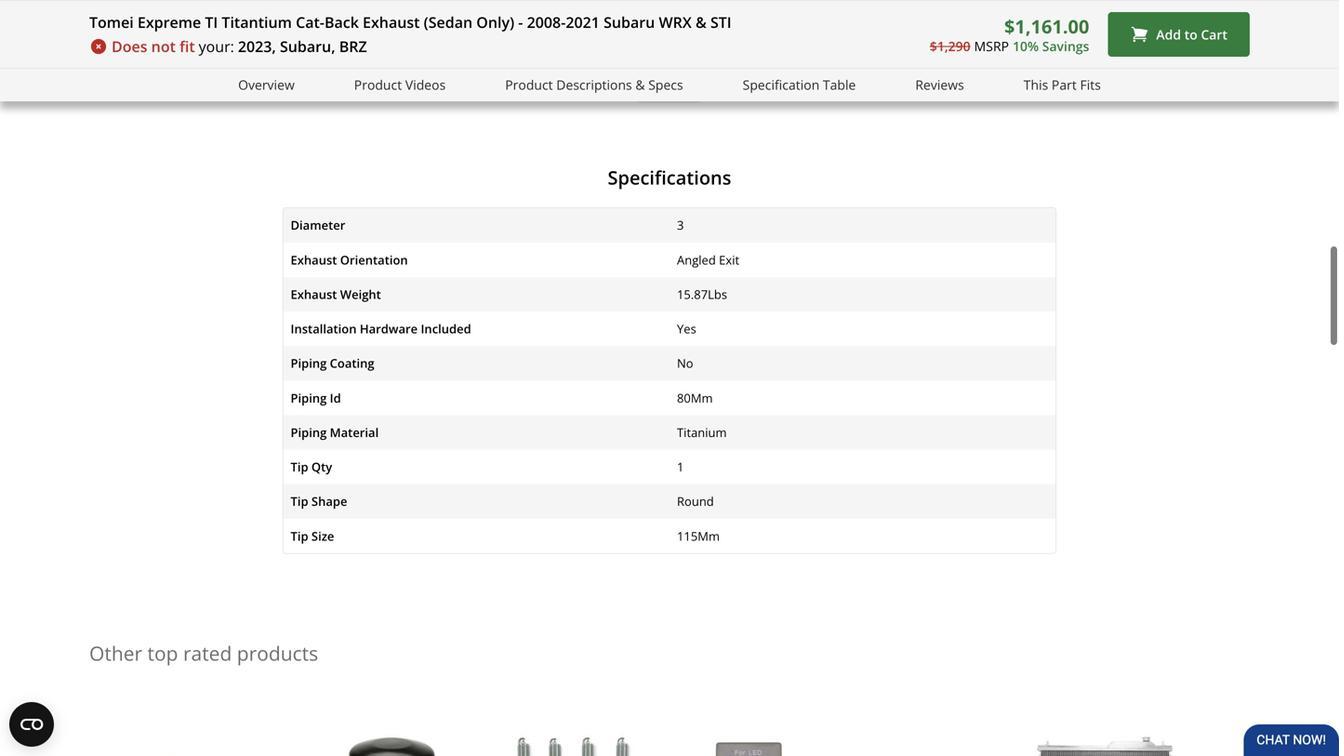 Task type: locate. For each thing, give the bounding box(es) containing it.
1 vertical spatial tip
[[291, 493, 308, 510]]

read
[[639, 80, 670, 98]]

add to cart
[[1157, 25, 1228, 43]]

product videos
[[354, 76, 446, 93]]

$1,161.00 $1,290 msrp 10% savings
[[930, 13, 1090, 55]]

material
[[330, 424, 379, 441]]

1 product from the left
[[354, 76, 402, 93]]

1 piping from the top
[[291, 355, 327, 372]]

fit
[[180, 36, 195, 56]]

tip
[[291, 459, 308, 475], [291, 493, 308, 510], [291, 528, 308, 544]]

product for product descriptions & specs
[[505, 76, 553, 93]]

not
[[151, 36, 176, 56]]

&
[[696, 12, 707, 32], [636, 76, 645, 93]]

1 horizontal spatial product
[[505, 76, 553, 93]]

orientation
[[340, 251, 408, 268]]

tip left size at bottom left
[[291, 528, 308, 544]]

1 vertical spatial &
[[636, 76, 645, 93]]

size
[[312, 528, 334, 544]]

2 product from the left
[[505, 76, 553, 93]]

titanium
[[677, 424, 727, 441]]

exhaust
[[363, 12, 420, 32], [291, 251, 337, 268], [291, 286, 337, 303]]

piping up tip qty
[[291, 424, 327, 441]]

2 piping from the top
[[291, 390, 327, 406]]

115mm
[[677, 528, 720, 544]]

2 vertical spatial tip
[[291, 528, 308, 544]]

product for product videos
[[354, 76, 402, 93]]

add
[[1157, 25, 1181, 43]]

cart
[[1201, 25, 1228, 43]]

exhaust up brz
[[363, 12, 420, 32]]

angled exit
[[677, 251, 740, 268]]

expreme
[[138, 12, 201, 32]]

qty
[[312, 459, 332, 475]]

piping up piping id
[[291, 355, 327, 372]]

specs
[[648, 76, 683, 93]]

fits
[[1080, 76, 1101, 93]]

2008-
[[527, 12, 566, 32]]

3 tip from the top
[[291, 528, 308, 544]]

0 horizontal spatial product
[[354, 76, 402, 93]]

specification
[[743, 76, 820, 93]]

piping material
[[291, 424, 379, 441]]

no
[[677, 355, 694, 372]]

& left specs
[[636, 76, 645, 93]]

overview
[[238, 76, 295, 93]]

ti
[[205, 12, 218, 32]]

2 vertical spatial piping
[[291, 424, 327, 441]]

product
[[354, 76, 402, 93], [505, 76, 553, 93]]

product down brz
[[354, 76, 402, 93]]

tip left "qty"
[[291, 459, 308, 475]]

piping
[[291, 355, 327, 372], [291, 390, 327, 406], [291, 424, 327, 441]]

savings
[[1042, 37, 1090, 55]]

wrx
[[659, 12, 692, 32]]

titantium
[[222, 12, 292, 32]]

2 vertical spatial exhaust
[[291, 286, 337, 303]]

& left the sti
[[696, 12, 707, 32]]

product videos link
[[354, 74, 446, 96]]

product descriptions & specs link
[[505, 74, 683, 96]]

shape
[[312, 493, 347, 510]]

2023,
[[238, 36, 276, 56]]

1 tip from the top
[[291, 459, 308, 475]]

tip left shape
[[291, 493, 308, 510]]

subaru
[[604, 12, 655, 32]]

descriptions
[[557, 76, 632, 93]]

does
[[112, 36, 147, 56]]

installation hardware included
[[291, 321, 471, 337]]

read less
[[639, 80, 701, 98]]

piping left id
[[291, 390, 327, 406]]

to
[[1185, 25, 1198, 43]]

other
[[89, 640, 142, 666]]

angled
[[677, 251, 716, 268]]

0 vertical spatial piping
[[291, 355, 327, 372]]

1 horizontal spatial &
[[696, 12, 707, 32]]

exhaust up installation
[[291, 286, 337, 303]]

piping coating
[[291, 355, 374, 372]]

exhaust for exhaust weight
[[291, 286, 337, 303]]

2 tip from the top
[[291, 493, 308, 510]]

piping for piping material
[[291, 424, 327, 441]]

3 piping from the top
[[291, 424, 327, 441]]

this part fits
[[1024, 76, 1101, 93]]

1 vertical spatial piping
[[291, 390, 327, 406]]

exhaust down diameter
[[291, 251, 337, 268]]

product down -
[[505, 76, 553, 93]]

1 vertical spatial exhaust
[[291, 251, 337, 268]]

tomei
[[89, 12, 134, 32]]

reviews
[[916, 76, 964, 93]]

videos
[[405, 76, 446, 93]]

0 horizontal spatial &
[[636, 76, 645, 93]]

exhaust orientation
[[291, 251, 408, 268]]

0 vertical spatial tip
[[291, 459, 308, 475]]

(sedan
[[424, 12, 473, 32]]

this
[[1024, 76, 1049, 93]]



Task type: vqa. For each thing, say whether or not it's contained in the screenshot.
Installation at left
yes



Task type: describe. For each thing, give the bounding box(es) containing it.
sti
[[711, 12, 732, 32]]

1
[[677, 459, 684, 475]]

subaru,
[[280, 36, 335, 56]]

exhaust weight
[[291, 286, 381, 303]]

back
[[325, 12, 359, 32]]

coating
[[330, 355, 374, 372]]

yes
[[677, 321, 696, 337]]

your:
[[199, 36, 234, 56]]

table
[[823, 76, 856, 93]]

exit
[[719, 251, 740, 268]]

2021
[[566, 12, 600, 32]]

tip for tip shape
[[291, 493, 308, 510]]

0 vertical spatial &
[[696, 12, 707, 32]]

other top rated products
[[89, 640, 318, 666]]

80mm
[[677, 390, 713, 406]]

product descriptions & specs
[[505, 76, 683, 93]]

included
[[421, 321, 471, 337]]

tip shape
[[291, 493, 347, 510]]

part
[[1052, 76, 1077, 93]]

-
[[518, 12, 523, 32]]

specification table
[[743, 76, 856, 93]]

top
[[147, 640, 178, 666]]

15.87lbs
[[677, 286, 727, 303]]

id
[[330, 390, 341, 406]]

specifications
[[608, 165, 732, 190]]

rated
[[183, 640, 232, 666]]

piping id
[[291, 390, 341, 406]]

tip size
[[291, 528, 334, 544]]

reviews link
[[916, 74, 964, 96]]

products
[[237, 640, 318, 666]]

tip for tip qty
[[291, 459, 308, 475]]

tip for tip size
[[291, 528, 308, 544]]

brz
[[339, 36, 367, 56]]

3
[[677, 217, 684, 234]]

10%
[[1013, 37, 1039, 55]]

piping for piping coating
[[291, 355, 327, 372]]

$1,290
[[930, 37, 971, 55]]

piping for piping id
[[291, 390, 327, 406]]

diameter
[[291, 217, 345, 234]]

msrp
[[974, 37, 1009, 55]]

less
[[674, 80, 701, 98]]

round
[[677, 493, 714, 510]]

weight
[[340, 286, 381, 303]]

tip qty
[[291, 459, 332, 475]]

cat-
[[296, 12, 325, 32]]

overview link
[[238, 74, 295, 96]]

exhaust for exhaust orientation
[[291, 251, 337, 268]]

only)
[[477, 12, 514, 32]]

this part fits link
[[1024, 74, 1101, 96]]

installation
[[291, 321, 357, 337]]

& inside product descriptions & specs link
[[636, 76, 645, 93]]

hardware
[[360, 321, 418, 337]]

specification table link
[[743, 74, 856, 96]]

$1,161.00
[[1005, 13, 1090, 39]]

open widget image
[[9, 702, 54, 747]]

does not fit your: 2023, subaru, brz
[[112, 36, 367, 56]]

0 vertical spatial exhaust
[[363, 12, 420, 32]]

add to cart button
[[1108, 12, 1250, 57]]

tomei expreme ti titantium cat-back exhaust (sedan only) - 2008-2021 subaru wrx & sti
[[89, 12, 732, 32]]



